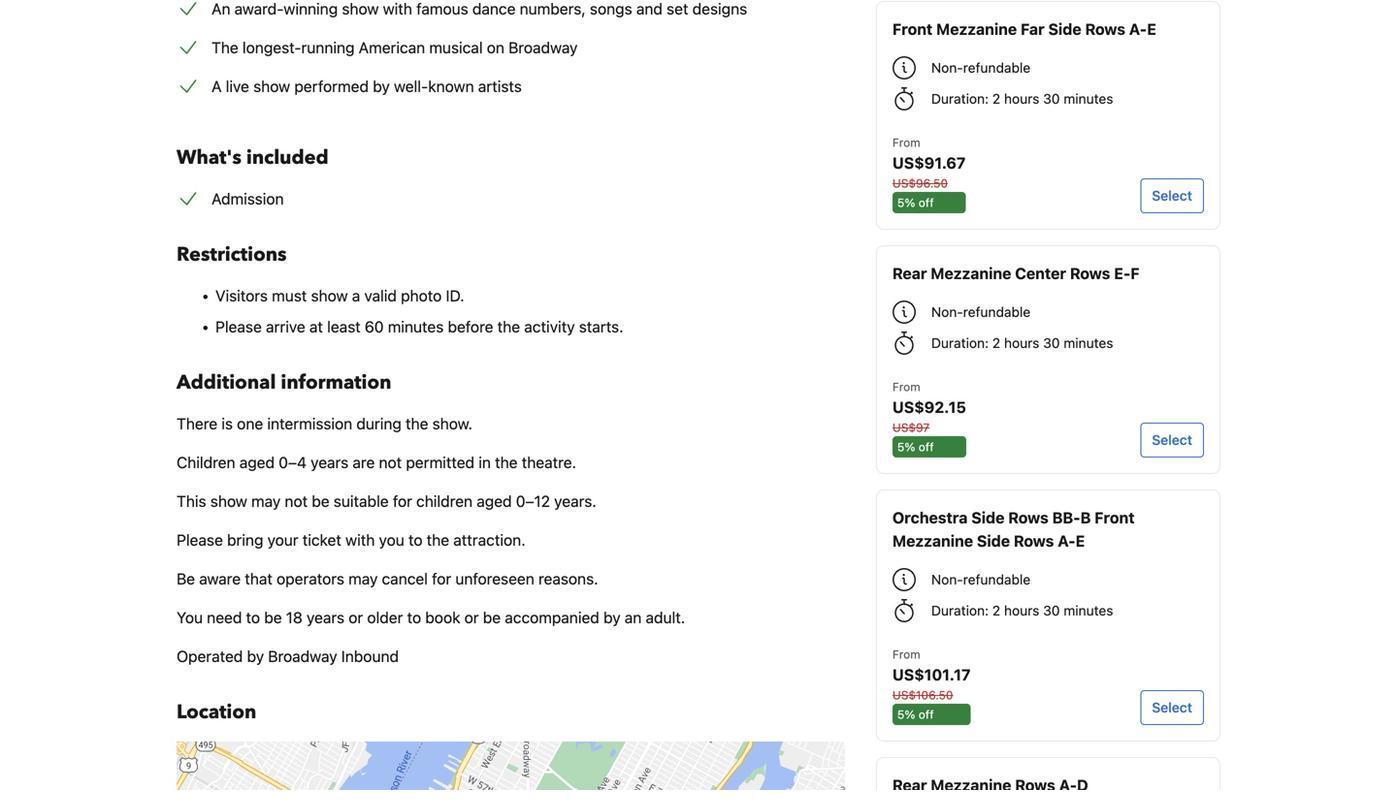 Task type: describe. For each thing, give the bounding box(es) containing it.
included
[[246, 145, 329, 171]]

activity
[[524, 318, 575, 336]]

what's included
[[177, 145, 329, 171]]

please for please arrive at least 60 minutes before the activity starts.
[[215, 318, 262, 336]]

to right 'you'
[[409, 531, 423, 550]]

duration: 2 hours 30 minutes for far
[[932, 91, 1114, 107]]

suitable
[[334, 493, 389, 511]]

be aware that operators may cancel for unforeseen reasons.
[[177, 570, 598, 589]]

attraction.
[[454, 531, 526, 550]]

from us$101.17 us$106.50 5% off
[[893, 648, 971, 722]]

reasons.
[[539, 570, 598, 589]]

minutes for rear mezzanine center rows e-f
[[1064, 335, 1114, 351]]

0 vertical spatial e
[[1147, 20, 1157, 38]]

bring
[[227, 531, 263, 550]]

mezzanine for front
[[937, 20, 1017, 38]]

from for us$91.67
[[893, 136, 921, 149]]

0 horizontal spatial by
[[247, 648, 264, 666]]

hours for center
[[1004, 335, 1040, 351]]

the down children
[[427, 531, 449, 550]]

non- for orchestra
[[932, 572, 964, 588]]

starts.
[[579, 318, 624, 336]]

0 horizontal spatial not
[[285, 493, 308, 511]]

book
[[425, 609, 461, 627]]

0 vertical spatial by
[[373, 77, 390, 96]]

rows left bb-
[[1009, 509, 1049, 527]]

0 vertical spatial broadway
[[509, 38, 578, 57]]

for for children
[[393, 493, 412, 511]]

older
[[367, 609, 403, 627]]

please arrive at least 60 minutes before the activity starts.
[[215, 318, 624, 336]]

intermission
[[267, 415, 353, 433]]

least
[[327, 318, 361, 336]]

f
[[1131, 264, 1140, 283]]

need
[[207, 609, 242, 627]]

0 horizontal spatial broadway
[[268, 648, 337, 666]]

bb-
[[1053, 509, 1081, 527]]

show for performed
[[253, 77, 290, 96]]

during
[[357, 415, 402, 433]]

with
[[346, 531, 375, 550]]

a live show performed by well-known artists
[[212, 77, 522, 96]]

us$92.15
[[893, 398, 966, 417]]

1 horizontal spatial a-
[[1130, 20, 1147, 38]]

front inside orchestra side rows bb-b front mezzanine side rows a-e
[[1095, 509, 1135, 527]]

before
[[448, 318, 493, 336]]

center
[[1015, 264, 1067, 283]]

well-
[[394, 77, 428, 96]]

minutes down photo
[[388, 318, 444, 336]]

2 for us$91.67
[[993, 91, 1001, 107]]

us$96.50
[[893, 177, 948, 190]]

2 horizontal spatial be
[[483, 609, 501, 627]]

children aged 0–4 years are not permitted in the theatre.
[[177, 454, 576, 472]]

your
[[267, 531, 299, 550]]

refundable for center
[[964, 304, 1031, 320]]

0 vertical spatial not
[[379, 454, 402, 472]]

1 vertical spatial years
[[307, 609, 345, 627]]

0–4
[[279, 454, 307, 472]]

5% for us$92.15
[[898, 441, 916, 454]]

1 horizontal spatial aged
[[477, 493, 512, 511]]

map region
[[157, 707, 902, 791]]

rear mezzanine center rows e-f
[[893, 264, 1140, 283]]

non-refundable for rows
[[932, 572, 1031, 588]]

rows right the far
[[1086, 20, 1126, 38]]

please bring your ticket with you to the attraction.
[[177, 531, 526, 550]]

mezzanine for rear
[[931, 264, 1012, 283]]

ticket
[[303, 531, 342, 550]]

this show may not be suitable for children aged 0–12 years.
[[177, 493, 597, 511]]

that
[[245, 570, 273, 589]]

additional
[[177, 370, 276, 396]]

us$97
[[893, 421, 930, 435]]

be
[[177, 570, 195, 589]]

you
[[177, 609, 203, 627]]

e-
[[1114, 264, 1131, 283]]

select for mezzanine
[[1152, 700, 1193, 716]]

musical
[[429, 38, 483, 57]]

is
[[222, 415, 233, 433]]

1 or from the left
[[349, 609, 363, 627]]

restrictions
[[177, 242, 287, 268]]

2 vertical spatial side
[[977, 532, 1010, 551]]

the left show.
[[406, 415, 428, 433]]

running
[[301, 38, 355, 57]]

children
[[177, 454, 235, 472]]

to right need
[[246, 609, 260, 627]]

rear
[[893, 264, 927, 283]]

b
[[1081, 509, 1091, 527]]

to left book
[[407, 609, 421, 627]]

performed
[[294, 77, 369, 96]]

front mezzanine far side rows a-e
[[893, 20, 1157, 38]]

visitors
[[215, 287, 268, 305]]

hours for far
[[1004, 91, 1040, 107]]

location
[[177, 700, 257, 726]]

non- for rear
[[932, 304, 964, 320]]

5% for us$101.17
[[898, 709, 916, 722]]

from us$92.15 us$97 5% off
[[893, 380, 966, 454]]

non-refundable for far
[[932, 60, 1031, 76]]

longest-
[[243, 38, 301, 57]]

photo
[[401, 287, 442, 305]]

2 or from the left
[[465, 609, 479, 627]]

you
[[379, 531, 405, 550]]

cancel
[[382, 570, 428, 589]]

the longest-running american musical on broadway
[[212, 38, 578, 57]]

60
[[365, 318, 384, 336]]

minutes for orchestra side rows bb-b front mezzanine side rows a-e
[[1064, 603, 1114, 619]]

18
[[286, 609, 303, 627]]

off for us$91.67
[[919, 196, 934, 210]]

duration: for us$92.15
[[932, 335, 989, 351]]

there
[[177, 415, 218, 433]]

us$106.50
[[893, 689, 954, 703]]

aware
[[199, 570, 241, 589]]

this
[[177, 493, 206, 511]]

adult.
[[646, 609, 685, 627]]

there is one intermission during the show.
[[177, 415, 473, 433]]

0 vertical spatial years
[[311, 454, 349, 472]]

at
[[310, 318, 323, 336]]



Task type: locate. For each thing, give the bounding box(es) containing it.
2 vertical spatial from
[[893, 648, 921, 662]]

2 vertical spatial mezzanine
[[893, 532, 974, 551]]

0 horizontal spatial or
[[349, 609, 363, 627]]

3 off from the top
[[919, 709, 934, 722]]

2 off from the top
[[919, 441, 934, 454]]

e
[[1147, 20, 1157, 38], [1076, 532, 1085, 551]]

refundable down front mezzanine far side rows a-e
[[964, 60, 1031, 76]]

0 horizontal spatial aged
[[239, 454, 275, 472]]

1 vertical spatial a-
[[1058, 532, 1076, 551]]

1 vertical spatial aged
[[477, 493, 512, 511]]

refundable
[[964, 60, 1031, 76], [964, 304, 1031, 320], [964, 572, 1031, 588]]

2 30 from the top
[[1044, 335, 1060, 351]]

1 horizontal spatial not
[[379, 454, 402, 472]]

2 from from the top
[[893, 380, 921, 394]]

or
[[349, 609, 363, 627], [465, 609, 479, 627]]

minutes down front mezzanine far side rows a-e
[[1064, 91, 1114, 107]]

a
[[352, 287, 360, 305]]

2
[[993, 91, 1001, 107], [993, 335, 1001, 351], [993, 603, 1001, 619]]

broadway
[[509, 38, 578, 57], [268, 648, 337, 666]]

1 vertical spatial 2
[[993, 335, 1001, 351]]

1 off from the top
[[919, 196, 934, 210]]

1 non- from the top
[[932, 60, 964, 76]]

1 vertical spatial for
[[432, 570, 451, 589]]

0 horizontal spatial may
[[251, 493, 281, 511]]

30 for far
[[1044, 91, 1060, 107]]

rows left e-
[[1070, 264, 1111, 283]]

0 vertical spatial a-
[[1130, 20, 1147, 38]]

0 vertical spatial off
[[919, 196, 934, 210]]

0 vertical spatial non-refundable
[[932, 60, 1031, 76]]

duration: 2 hours 30 minutes down orchestra side rows bb-b front mezzanine side rows a-e
[[932, 603, 1114, 619]]

for for unforeseen
[[432, 570, 451, 589]]

duration: up us$91.67
[[932, 91, 989, 107]]

information
[[281, 370, 392, 396]]

2 vertical spatial 2
[[993, 603, 1001, 619]]

operated by broadway inbound
[[177, 648, 399, 666]]

0 vertical spatial duration: 2 hours 30 minutes
[[932, 91, 1114, 107]]

1 non-refundable from the top
[[932, 60, 1031, 76]]

2 non- from the top
[[932, 304, 964, 320]]

3 non-refundable from the top
[[932, 572, 1031, 588]]

arrive
[[266, 318, 305, 336]]

from up us$91.67
[[893, 136, 921, 149]]

far
[[1021, 20, 1045, 38]]

2 2 from the top
[[993, 335, 1001, 351]]

2 vertical spatial select
[[1152, 700, 1193, 716]]

1 refundable from the top
[[964, 60, 1031, 76]]

0 horizontal spatial show
[[210, 493, 247, 511]]

us$101.17
[[893, 666, 971, 685]]

3 5% from the top
[[898, 709, 916, 722]]

2 select from the top
[[1152, 432, 1193, 448]]

mezzanine inside orchestra side rows bb-b front mezzanine side rows a-e
[[893, 532, 974, 551]]

1 duration: from the top
[[932, 91, 989, 107]]

non-refundable down orchestra side rows bb-b front mezzanine side rows a-e
[[932, 572, 1031, 588]]

5% inside from us$92.15 us$97 5% off
[[898, 441, 916, 454]]

non-
[[932, 60, 964, 76], [932, 304, 964, 320], [932, 572, 964, 588]]

1 vertical spatial show
[[311, 287, 348, 305]]

1 vertical spatial non-
[[932, 304, 964, 320]]

1 vertical spatial duration:
[[932, 335, 989, 351]]

by right operated on the left bottom of page
[[247, 648, 264, 666]]

off for us$101.17
[[919, 709, 934, 722]]

0 vertical spatial front
[[893, 20, 933, 38]]

1 vertical spatial select button
[[1141, 423, 1204, 458]]

1 horizontal spatial by
[[373, 77, 390, 96]]

off inside from us$92.15 us$97 5% off
[[919, 441, 934, 454]]

by left an
[[604, 609, 621, 627]]

0 vertical spatial show
[[253, 77, 290, 96]]

0 horizontal spatial a-
[[1058, 532, 1076, 551]]

0 vertical spatial 5%
[[898, 196, 916, 210]]

1 vertical spatial off
[[919, 441, 934, 454]]

1 vertical spatial broadway
[[268, 648, 337, 666]]

2 vertical spatial duration:
[[932, 603, 989, 619]]

3 duration: from the top
[[932, 603, 989, 619]]

show right live
[[253, 77, 290, 96]]

1 vertical spatial refundable
[[964, 304, 1031, 320]]

1 vertical spatial select
[[1152, 432, 1193, 448]]

0 vertical spatial 30
[[1044, 91, 1060, 107]]

broadway right "on"
[[509, 38, 578, 57]]

from inside from us$91.67 us$96.50 5% off
[[893, 136, 921, 149]]

1 vertical spatial non-refundable
[[932, 304, 1031, 320]]

from up us$101.17
[[893, 648, 921, 662]]

hours down orchestra side rows bb-b front mezzanine side rows a-e
[[1004, 603, 1040, 619]]

2 down rear mezzanine center rows e-f
[[993, 335, 1001, 351]]

0 vertical spatial select
[[1152, 188, 1193, 204]]

1 vertical spatial side
[[972, 509, 1005, 527]]

non-refundable
[[932, 60, 1031, 76], [932, 304, 1031, 320], [932, 572, 1031, 588]]

be left 18
[[264, 609, 282, 627]]

mezzanine right rear
[[931, 264, 1012, 283]]

2 vertical spatial off
[[919, 709, 934, 722]]

0 horizontal spatial e
[[1076, 532, 1085, 551]]

1 horizontal spatial for
[[432, 570, 451, 589]]

3 refundable from the top
[[964, 572, 1031, 588]]

artists
[[478, 77, 522, 96]]

2 vertical spatial by
[[247, 648, 264, 666]]

0 vertical spatial refundable
[[964, 60, 1031, 76]]

off for us$92.15
[[919, 441, 934, 454]]

0 vertical spatial 2
[[993, 91, 1001, 107]]

aged left 0–4
[[239, 454, 275, 472]]

operators
[[277, 570, 345, 589]]

visitors must show a valid photo id.
[[215, 287, 464, 305]]

duration: 2 hours 30 minutes
[[932, 91, 1114, 107], [932, 335, 1114, 351], [932, 603, 1114, 619]]

duration: 2 hours 30 minutes for rows
[[932, 603, 1114, 619]]

rows down bb-
[[1014, 532, 1054, 551]]

an
[[625, 609, 642, 627]]

0 vertical spatial mezzanine
[[937, 20, 1017, 38]]

or left older at bottom left
[[349, 609, 363, 627]]

2 horizontal spatial by
[[604, 609, 621, 627]]

1 vertical spatial 30
[[1044, 335, 1060, 351]]

2 for us$92.15
[[993, 335, 1001, 351]]

theatre.
[[522, 454, 576, 472]]

for
[[393, 493, 412, 511], [432, 570, 451, 589]]

select for e
[[1152, 188, 1193, 204]]

from up us$92.15
[[893, 380, 921, 394]]

non-refundable down front mezzanine far side rows a-e
[[932, 60, 1031, 76]]

the
[[212, 38, 239, 57]]

please down visitors
[[215, 318, 262, 336]]

from
[[893, 136, 921, 149], [893, 380, 921, 394], [893, 648, 921, 662]]

refundable down orchestra side rows bb-b front mezzanine side rows a-e
[[964, 572, 1031, 588]]

2 duration: 2 hours 30 minutes from the top
[[932, 335, 1114, 351]]

from inside from us$92.15 us$97 5% off
[[893, 380, 921, 394]]

not right are
[[379, 454, 402, 472]]

be up ticket on the left bottom of page
[[312, 493, 330, 511]]

for right cancel
[[432, 570, 451, 589]]

broadway down 18
[[268, 648, 337, 666]]

5% down us$106.50
[[898, 709, 916, 722]]

1 horizontal spatial e
[[1147, 20, 1157, 38]]

1 vertical spatial hours
[[1004, 335, 1040, 351]]

2 vertical spatial 5%
[[898, 709, 916, 722]]

30 down the far
[[1044, 91, 1060, 107]]

not down 0–4
[[285, 493, 308, 511]]

2 vertical spatial non-
[[932, 572, 964, 588]]

30 down "center"
[[1044, 335, 1060, 351]]

0 vertical spatial may
[[251, 493, 281, 511]]

1 horizontal spatial broadway
[[509, 38, 578, 57]]

1 horizontal spatial or
[[465, 609, 479, 627]]

3 30 from the top
[[1044, 603, 1060, 619]]

1 vertical spatial please
[[177, 531, 223, 550]]

5% inside from us$91.67 us$96.50 5% off
[[898, 196, 916, 210]]

years
[[311, 454, 349, 472], [307, 609, 345, 627]]

duration:
[[932, 91, 989, 107], [932, 335, 989, 351], [932, 603, 989, 619]]

aged left 0–12
[[477, 493, 512, 511]]

select button for mezzanine
[[1141, 691, 1204, 726]]

minutes down b
[[1064, 603, 1114, 619]]

2 horizontal spatial show
[[311, 287, 348, 305]]

0 vertical spatial non-
[[932, 60, 964, 76]]

0 vertical spatial side
[[1049, 20, 1082, 38]]

3 2 from the top
[[993, 603, 1001, 619]]

known
[[428, 77, 474, 96]]

off down us$106.50
[[919, 709, 934, 722]]

1 vertical spatial may
[[349, 570, 378, 589]]

30 for center
[[1044, 335, 1060, 351]]

non- down front mezzanine far side rows a-e
[[932, 60, 964, 76]]

aged
[[239, 454, 275, 472], [477, 493, 512, 511]]

what's
[[177, 145, 242, 171]]

2 vertical spatial 30
[[1044, 603, 1060, 619]]

1 vertical spatial mezzanine
[[931, 264, 1012, 283]]

30 for rows
[[1044, 603, 1060, 619]]

the right before
[[498, 318, 520, 336]]

please for please bring your ticket with you to the attraction.
[[177, 531, 223, 550]]

accompanied
[[505, 609, 600, 627]]

a- inside orchestra side rows bb-b front mezzanine side rows a-e
[[1058, 532, 1076, 551]]

1 2 from the top
[[993, 91, 1001, 107]]

orchestra
[[893, 509, 968, 527]]

0 vertical spatial duration:
[[932, 91, 989, 107]]

1 hours from the top
[[1004, 91, 1040, 107]]

from inside from us$101.17 us$106.50 5% off
[[893, 648, 921, 662]]

0 vertical spatial aged
[[239, 454, 275, 472]]

1 vertical spatial not
[[285, 493, 308, 511]]

duration: 2 hours 30 minutes for center
[[932, 335, 1114, 351]]

minutes down "center"
[[1064, 335, 1114, 351]]

2 for us$101.17
[[993, 603, 1001, 619]]

refundable for far
[[964, 60, 1031, 76]]

2 down front mezzanine far side rows a-e
[[993, 91, 1001, 107]]

0 vertical spatial hours
[[1004, 91, 1040, 107]]

to
[[409, 531, 423, 550], [246, 609, 260, 627], [407, 609, 421, 627]]

3 hours from the top
[[1004, 603, 1040, 619]]

0 vertical spatial from
[[893, 136, 921, 149]]

duration: up us$92.15
[[932, 335, 989, 351]]

non- down rear mezzanine center rows e-f
[[932, 304, 964, 320]]

1 vertical spatial e
[[1076, 532, 1085, 551]]

0 vertical spatial for
[[393, 493, 412, 511]]

30
[[1044, 91, 1060, 107], [1044, 335, 1060, 351], [1044, 603, 1060, 619]]

5% down us$97
[[898, 441, 916, 454]]

2 hours from the top
[[1004, 335, 1040, 351]]

non- for front
[[932, 60, 964, 76]]

2 vertical spatial show
[[210, 493, 247, 511]]

or right book
[[465, 609, 479, 627]]

select
[[1152, 188, 1193, 204], [1152, 432, 1193, 448], [1152, 700, 1193, 716]]

0 vertical spatial select button
[[1141, 179, 1204, 214]]

operated
[[177, 648, 243, 666]]

1 select button from the top
[[1141, 179, 1204, 214]]

years.
[[554, 493, 597, 511]]

show.
[[433, 415, 473, 433]]

3 select from the top
[[1152, 700, 1193, 716]]

1 horizontal spatial be
[[312, 493, 330, 511]]

duration: for us$101.17
[[932, 603, 989, 619]]

admission
[[212, 190, 284, 208]]

1 30 from the top
[[1044, 91, 1060, 107]]

0 vertical spatial please
[[215, 318, 262, 336]]

2 select button from the top
[[1141, 423, 1204, 458]]

select button
[[1141, 179, 1204, 214], [1141, 423, 1204, 458], [1141, 691, 1204, 726]]

may down with
[[349, 570, 378, 589]]

permitted
[[406, 454, 475, 472]]

1 vertical spatial duration: 2 hours 30 minutes
[[932, 335, 1114, 351]]

duration: 2 hours 30 minutes down rear mezzanine center rows e-f
[[932, 335, 1114, 351]]

may up your at the left of page
[[251, 493, 281, 511]]

be down unforeseen
[[483, 609, 501, 627]]

please down this
[[177, 531, 223, 550]]

off inside from us$101.17 us$106.50 5% off
[[919, 709, 934, 722]]

on
[[487, 38, 505, 57]]

show for a
[[311, 287, 348, 305]]

1 vertical spatial from
[[893, 380, 921, 394]]

1 horizontal spatial show
[[253, 77, 290, 96]]

2 non-refundable from the top
[[932, 304, 1031, 320]]

duration: up us$101.17
[[932, 603, 989, 619]]

off down us$97
[[919, 441, 934, 454]]

valid
[[364, 287, 397, 305]]

3 non- from the top
[[932, 572, 964, 588]]

must
[[272, 287, 307, 305]]

inbound
[[341, 648, 399, 666]]

1 5% from the top
[[898, 196, 916, 210]]

off down the us$96.50
[[919, 196, 934, 210]]

minutes
[[1064, 91, 1114, 107], [388, 318, 444, 336], [1064, 335, 1114, 351], [1064, 603, 1114, 619]]

you need to be 18 years or older to book or be accompanied by an adult.
[[177, 609, 685, 627]]

hours for rows
[[1004, 603, 1040, 619]]

3 select button from the top
[[1141, 691, 1204, 726]]

unforeseen
[[456, 570, 535, 589]]

5% inside from us$101.17 us$106.50 5% off
[[898, 709, 916, 722]]

1 from from the top
[[893, 136, 921, 149]]

american
[[359, 38, 425, 57]]

not
[[379, 454, 402, 472], [285, 493, 308, 511]]

5% down the us$96.50
[[898, 196, 916, 210]]

1 select from the top
[[1152, 188, 1193, 204]]

a-
[[1130, 20, 1147, 38], [1058, 532, 1076, 551]]

2 refundable from the top
[[964, 304, 1031, 320]]

0 horizontal spatial front
[[893, 20, 933, 38]]

please
[[215, 318, 262, 336], [177, 531, 223, 550]]

mezzanine left the far
[[937, 20, 1017, 38]]

5%
[[898, 196, 916, 210], [898, 441, 916, 454], [898, 709, 916, 722]]

1 vertical spatial front
[[1095, 509, 1135, 527]]

minutes for front mezzanine far side rows a-e
[[1064, 91, 1114, 107]]

2 vertical spatial select button
[[1141, 691, 1204, 726]]

duration: 2 hours 30 minutes down front mezzanine far side rows a-e
[[932, 91, 1114, 107]]

mezzanine down orchestra
[[893, 532, 974, 551]]

3 from from the top
[[893, 648, 921, 662]]

2 down orchestra side rows bb-b front mezzanine side rows a-e
[[993, 603, 1001, 619]]

non-refundable for center
[[932, 304, 1031, 320]]

2 vertical spatial non-refundable
[[932, 572, 1031, 588]]

orchestra side rows bb-b front mezzanine side rows a-e
[[893, 509, 1135, 551]]

one
[[237, 415, 263, 433]]

0 horizontal spatial for
[[393, 493, 412, 511]]

for up 'you'
[[393, 493, 412, 511]]

select button for e
[[1141, 179, 1204, 214]]

off
[[919, 196, 934, 210], [919, 441, 934, 454], [919, 709, 934, 722]]

a
[[212, 77, 222, 96]]

5% for us$91.67
[[898, 196, 916, 210]]

2 vertical spatial duration: 2 hours 30 minutes
[[932, 603, 1114, 619]]

by left "well-"
[[373, 77, 390, 96]]

from for us$101.17
[[893, 648, 921, 662]]

off inside from us$91.67 us$96.50 5% off
[[919, 196, 934, 210]]

e inside orchestra side rows bb-b front mezzanine side rows a-e
[[1076, 532, 1085, 551]]

refundable down rear mezzanine center rows e-f
[[964, 304, 1031, 320]]

years left are
[[311, 454, 349, 472]]

from for us$92.15
[[893, 380, 921, 394]]

2 vertical spatial hours
[[1004, 603, 1040, 619]]

years right 18
[[307, 609, 345, 627]]

refundable for rows
[[964, 572, 1031, 588]]

1 horizontal spatial may
[[349, 570, 378, 589]]

mezzanine
[[937, 20, 1017, 38], [931, 264, 1012, 283], [893, 532, 974, 551]]

1 vertical spatial 5%
[[898, 441, 916, 454]]

from us$91.67 us$96.50 5% off
[[893, 136, 966, 210]]

in
[[479, 454, 491, 472]]

may
[[251, 493, 281, 511], [349, 570, 378, 589]]

the right in
[[495, 454, 518, 472]]

non- down orchestra
[[932, 572, 964, 588]]

1 duration: 2 hours 30 minutes from the top
[[932, 91, 1114, 107]]

30 down orchestra side rows bb-b front mezzanine side rows a-e
[[1044, 603, 1060, 619]]

additional information
[[177, 370, 392, 396]]

id.
[[446, 287, 464, 305]]

1 vertical spatial by
[[604, 609, 621, 627]]

1 horizontal spatial front
[[1095, 509, 1135, 527]]

2 vertical spatial refundable
[[964, 572, 1031, 588]]

children
[[416, 493, 473, 511]]

show
[[253, 77, 290, 96], [311, 287, 348, 305], [210, 493, 247, 511]]

3 duration: 2 hours 30 minutes from the top
[[932, 603, 1114, 619]]

2 duration: from the top
[[932, 335, 989, 351]]

0 horizontal spatial be
[[264, 609, 282, 627]]

show left "a"
[[311, 287, 348, 305]]

hours down front mezzanine far side rows a-e
[[1004, 91, 1040, 107]]

non-refundable down rear mezzanine center rows e-f
[[932, 304, 1031, 320]]

0–12
[[516, 493, 550, 511]]

hours down rear mezzanine center rows e-f
[[1004, 335, 1040, 351]]

show right this
[[210, 493, 247, 511]]

2 5% from the top
[[898, 441, 916, 454]]

duration: for us$91.67
[[932, 91, 989, 107]]



Task type: vqa. For each thing, say whether or not it's contained in the screenshot.
Book
yes



